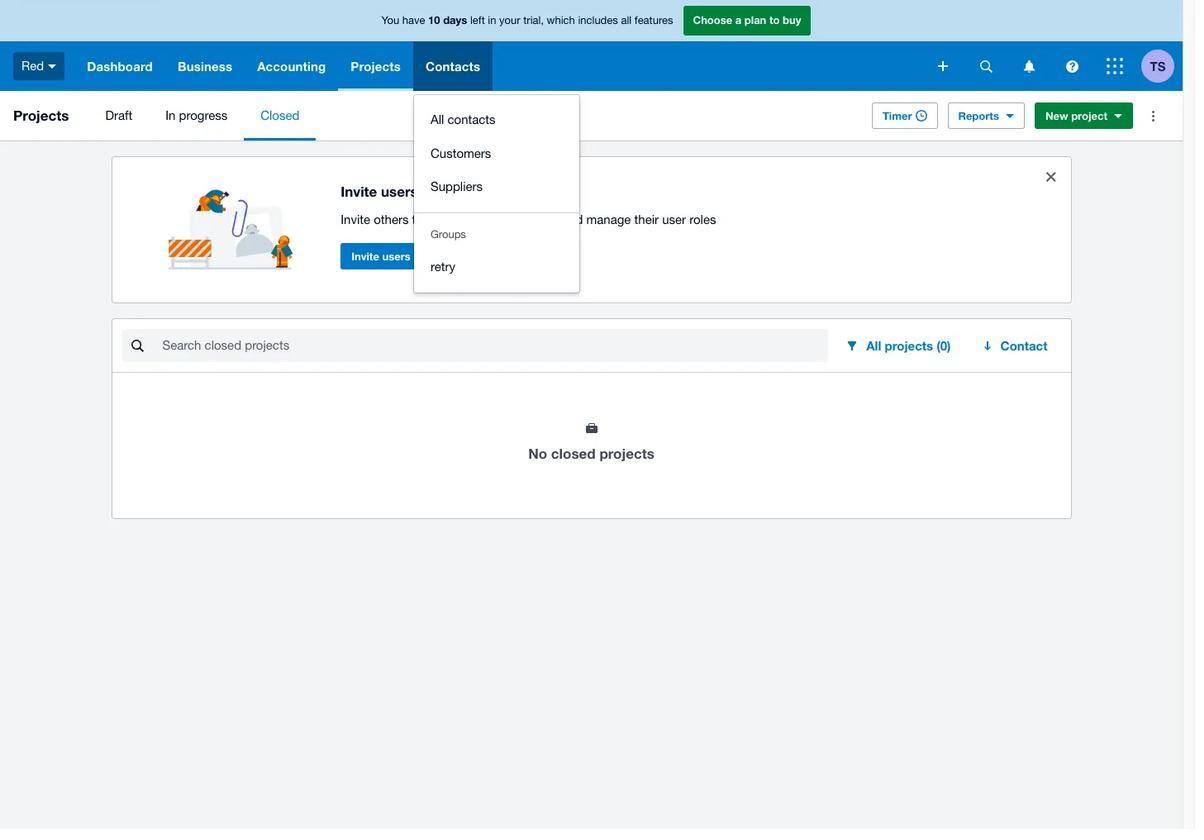 Task type: locate. For each thing, give the bounding box(es) containing it.
all contacts
[[431, 112, 496, 126]]

2 vertical spatial invite
[[351, 249, 379, 263]]

banner
[[0, 0, 1183, 292]]

customers
[[431, 146, 491, 160]]

2 horizontal spatial svg image
[[1107, 58, 1123, 74]]

0 vertical spatial users
[[381, 182, 418, 200]]

invite for invite users to projects
[[341, 182, 377, 200]]

0 vertical spatial all
[[431, 112, 444, 126]]

trial,
[[523, 14, 544, 27]]

groups
[[431, 228, 466, 240]]

closed
[[261, 108, 300, 122]]

invite users to projects
[[341, 182, 495, 200]]

users up others
[[381, 182, 418, 200]]

0 vertical spatial invite
[[341, 182, 377, 200]]

list box
[[414, 95, 579, 292]]

which
[[547, 14, 575, 27]]

svg image up new project
[[1066, 60, 1078, 72]]

invite down others
[[351, 249, 379, 263]]

invite users link
[[341, 243, 421, 269]]

red button
[[0, 41, 75, 91]]

1 horizontal spatial svg image
[[938, 61, 948, 71]]

invite users
[[351, 249, 411, 263]]

svg image
[[1066, 60, 1078, 72], [938, 61, 948, 71], [48, 64, 56, 68]]

accounting button
[[245, 41, 338, 91]]

10
[[428, 13, 440, 27]]

0 vertical spatial projects
[[885, 338, 933, 353]]

list box inside banner
[[414, 95, 579, 292]]

1 horizontal spatial and
[[562, 212, 583, 226]]

in
[[165, 108, 176, 122]]

banner containing ts
[[0, 0, 1183, 292]]

invite up others
[[341, 182, 377, 200]]

new project
[[1046, 109, 1108, 122]]

a
[[736, 13, 742, 27]]

others
[[374, 212, 409, 226]]

all left (0)
[[867, 338, 881, 353]]

projects down you
[[351, 59, 401, 74]]

projects left (0)
[[885, 338, 933, 353]]

retry link
[[414, 250, 579, 284]]

all projects (0) button
[[835, 329, 964, 362]]

all inside "popup button"
[[867, 338, 881, 353]]

svg image right red
[[48, 64, 56, 68]]

clear image
[[1035, 160, 1068, 193]]

reports
[[958, 109, 999, 122]]

1 vertical spatial users
[[382, 249, 411, 263]]

all left contacts
[[431, 112, 444, 126]]

ts button
[[1142, 41, 1183, 91]]

(0)
[[937, 338, 951, 353]]

retry
[[431, 260, 455, 274]]

invite for invite others to use projects and assign and manage their user roles
[[341, 212, 370, 226]]

you
[[381, 14, 399, 27]]

plan
[[745, 13, 767, 27]]

svg image up reports 'popup button'
[[938, 61, 948, 71]]

and
[[499, 212, 519, 226], [562, 212, 583, 226]]

their
[[634, 212, 659, 226]]

all
[[431, 112, 444, 126], [867, 338, 881, 353]]

reports button
[[948, 103, 1025, 129]]

users down others
[[382, 249, 411, 263]]

project
[[1071, 109, 1108, 122]]

all for all projects (0)
[[867, 338, 881, 353]]

1 horizontal spatial svg image
[[1024, 60, 1035, 72]]

all contacts link
[[414, 103, 579, 137]]

to
[[770, 13, 780, 27], [422, 182, 435, 200], [412, 212, 423, 226]]

use
[[427, 212, 446, 226]]

to left 'use'
[[412, 212, 423, 226]]

1 vertical spatial all
[[867, 338, 881, 353]]

2 vertical spatial to
[[412, 212, 423, 226]]

svg image
[[1107, 58, 1123, 74], [980, 60, 992, 72], [1024, 60, 1035, 72]]

projects down red popup button
[[13, 107, 69, 124]]

new project button
[[1035, 103, 1133, 129]]

0 horizontal spatial all
[[431, 112, 444, 126]]

all
[[621, 14, 632, 27]]

contact button
[[971, 329, 1061, 362]]

users for invite users to projects
[[381, 182, 418, 200]]

customers link
[[414, 137, 579, 170]]

0 horizontal spatial projects
[[600, 445, 655, 462]]

projects right closed
[[600, 445, 655, 462]]

0 horizontal spatial svg image
[[48, 64, 56, 68]]

list box containing all contacts
[[414, 95, 579, 292]]

1 horizontal spatial projects
[[885, 338, 933, 353]]

invite left others
[[341, 212, 370, 226]]

user
[[662, 212, 686, 226]]

have
[[402, 14, 425, 27]]

0 vertical spatial to
[[770, 13, 780, 27]]

invite
[[341, 182, 377, 200], [341, 212, 370, 226], [351, 249, 379, 263]]

1 vertical spatial to
[[422, 182, 435, 200]]

1 vertical spatial invite
[[341, 212, 370, 226]]

contacts button
[[413, 41, 493, 91]]

to up 'use'
[[422, 182, 435, 200]]

accounting
[[257, 59, 326, 74]]

all inside group
[[431, 112, 444, 126]]

2 and from the left
[[562, 212, 583, 226]]

1 horizontal spatial all
[[867, 338, 881, 353]]

to left buy
[[770, 13, 780, 27]]

projects button
[[338, 41, 413, 91]]

and left assign
[[499, 212, 519, 226]]

projects
[[351, 59, 401, 74], [13, 107, 69, 124], [439, 182, 495, 200], [450, 212, 495, 226]]

and right assign
[[562, 212, 583, 226]]

group
[[414, 95, 579, 212]]

in progress link
[[149, 91, 244, 141]]

0 horizontal spatial and
[[499, 212, 519, 226]]

manage
[[586, 212, 631, 226]]

you have 10 days left in your trial, which includes all features
[[381, 13, 673, 27]]

projects
[[885, 338, 933, 353], [600, 445, 655, 462]]

timer button
[[872, 103, 938, 129]]

dashboard
[[87, 59, 153, 74]]

users
[[381, 182, 418, 200], [382, 249, 411, 263]]

0 horizontal spatial svg image
[[980, 60, 992, 72]]

1 vertical spatial projects
[[600, 445, 655, 462]]



Task type: describe. For each thing, give the bounding box(es) containing it.
choose a plan to buy
[[693, 13, 801, 27]]

contacts
[[448, 112, 496, 126]]

users for invite users
[[382, 249, 411, 263]]

invite for invite users
[[351, 249, 379, 263]]

assign
[[523, 212, 559, 226]]

days
[[443, 13, 467, 27]]

more options image
[[1137, 99, 1170, 132]]

features
[[635, 14, 673, 27]]

Search closed projects search field
[[161, 330, 829, 361]]

projects inside "popup button"
[[885, 338, 933, 353]]

svg image inside red popup button
[[48, 64, 56, 68]]

draft link
[[89, 91, 149, 141]]

projects down customers
[[439, 182, 495, 200]]

no closed projects
[[528, 445, 655, 462]]

2 horizontal spatial svg image
[[1066, 60, 1078, 72]]

ts
[[1150, 58, 1166, 73]]

all for all contacts
[[431, 112, 444, 126]]

invite users to projects image
[[168, 170, 301, 269]]

includes
[[578, 14, 618, 27]]

no
[[528, 445, 547, 462]]

suppliers
[[431, 179, 483, 193]]

new
[[1046, 109, 1068, 122]]

contacts
[[426, 59, 480, 74]]

in
[[488, 14, 496, 27]]

in progress
[[165, 108, 227, 122]]

1 and from the left
[[499, 212, 519, 226]]

closed link
[[244, 91, 316, 141]]

projects up groups
[[450, 212, 495, 226]]

to for use
[[412, 212, 423, 226]]

all projects (0)
[[867, 338, 951, 353]]

dashboard link
[[75, 41, 165, 91]]

draft
[[105, 108, 132, 122]]

choose
[[693, 13, 733, 27]]

your
[[499, 14, 520, 27]]

projects inside popup button
[[351, 59, 401, 74]]

buy
[[783, 13, 801, 27]]

invite others to use projects and assign and manage their user roles
[[341, 212, 716, 226]]

to inside banner
[[770, 13, 780, 27]]

roles
[[690, 212, 716, 226]]

group containing all contacts
[[414, 95, 579, 212]]

timer
[[883, 109, 912, 122]]

red
[[21, 58, 44, 73]]

suppliers link
[[414, 170, 579, 204]]

closed
[[551, 445, 596, 462]]

left
[[470, 14, 485, 27]]

business button
[[165, 41, 245, 91]]

progress
[[179, 108, 227, 122]]

business
[[178, 59, 232, 74]]

to for projects
[[422, 182, 435, 200]]

contact
[[1001, 338, 1048, 353]]



Task type: vqa. For each thing, say whether or not it's contained in the screenshot.
svg image within the Red popup button
yes



